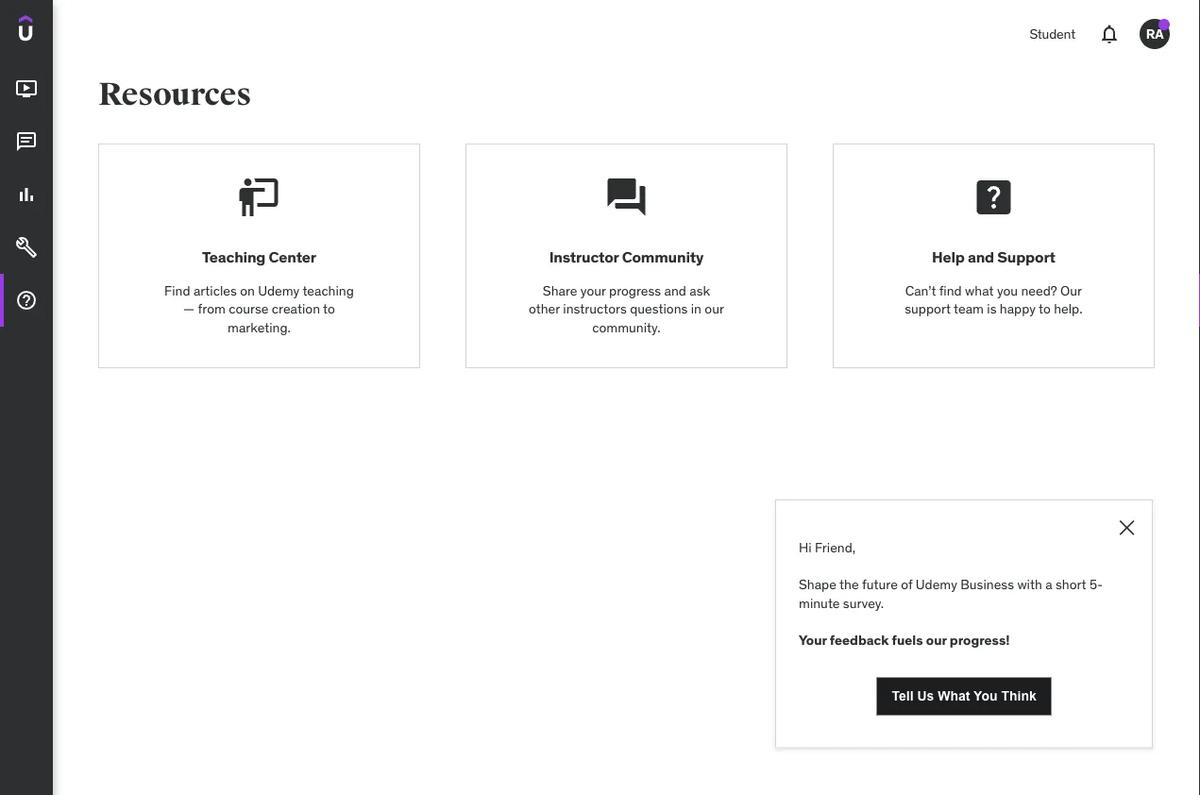Task type: describe. For each thing, give the bounding box(es) containing it.
tell us what you think
[[892, 689, 1037, 704]]

and inside share your progress and ask other instructors questions in our community.
[[664, 282, 686, 299]]

udemy image
[[19, 15, 105, 47]]

future
[[862, 576, 898, 593]]

×
[[1117, 508, 1137, 543]]

udemy inside 'shape the future of udemy business with a short 5- minute survey.'
[[916, 576, 957, 593]]

questions
[[630, 300, 688, 317]]

resources
[[98, 75, 251, 114]]

2 medium image from the top
[[15, 183, 38, 206]]

0 vertical spatial and
[[968, 247, 994, 267]]

course
[[229, 300, 269, 317]]

to inside find articles on udemy teaching — from course creation to marketing.
[[323, 300, 335, 317]]

your
[[799, 631, 827, 648]]

3 medium image from the top
[[15, 289, 38, 312]]

share your progress and ask other instructors questions in our community.
[[529, 282, 724, 336]]

our inside the × dialog
[[926, 631, 947, 648]]

support
[[998, 247, 1055, 267]]

× button
[[1117, 508, 1137, 543]]

creation
[[272, 300, 320, 317]]

our
[[1061, 282, 1082, 299]]

is
[[987, 300, 997, 317]]

minute
[[799, 594, 840, 611]]

find
[[164, 282, 190, 299]]

short
[[1056, 576, 1087, 593]]

what
[[965, 282, 994, 299]]

student link
[[1018, 11, 1087, 57]]

help.
[[1054, 300, 1083, 317]]

the
[[839, 576, 859, 593]]

on
[[240, 282, 255, 299]]

can't
[[905, 282, 936, 299]]

community
[[622, 247, 704, 267]]

your
[[581, 282, 606, 299]]

feedback
[[830, 631, 889, 648]]

with
[[1017, 576, 1042, 593]]

support
[[905, 300, 951, 317]]

in
[[691, 300, 702, 317]]

marketing.
[[228, 319, 291, 336]]

progress!
[[950, 631, 1010, 648]]

community.
[[592, 319, 661, 336]]

1 medium image from the top
[[15, 78, 38, 100]]

our inside share your progress and ask other instructors questions in our community.
[[705, 300, 724, 317]]

other
[[529, 300, 560, 317]]

what
[[938, 689, 970, 704]]

—
[[183, 300, 195, 317]]

help
[[932, 247, 965, 267]]



Task type: locate. For each thing, give the bounding box(es) containing it.
2 vertical spatial medium image
[[15, 289, 38, 312]]

hi friend,
[[799, 539, 856, 556]]

0 vertical spatial medium image
[[15, 130, 38, 153]]

our right fuels at bottom
[[926, 631, 947, 648]]

0 horizontal spatial to
[[323, 300, 335, 317]]

our
[[705, 300, 724, 317], [926, 631, 947, 648]]

to
[[323, 300, 335, 317], [1039, 300, 1051, 317]]

ra link
[[1132, 11, 1178, 57]]

can't find what you need? our support team is happy to help.
[[905, 282, 1083, 317]]

5-
[[1090, 576, 1103, 593]]

1 medium image from the top
[[15, 130, 38, 153]]

teaching
[[303, 282, 354, 299]]

notifications image
[[1098, 23, 1121, 45]]

find
[[939, 282, 962, 299]]

udemy right of at bottom right
[[916, 576, 957, 593]]

fuels
[[892, 631, 923, 648]]

need?
[[1021, 282, 1057, 299]]

and
[[968, 247, 994, 267], [664, 282, 686, 299]]

shape
[[799, 576, 837, 593]]

think
[[1001, 689, 1037, 704]]

udemy
[[258, 282, 300, 299], [916, 576, 957, 593]]

us
[[917, 689, 934, 704]]

2 medium image from the top
[[15, 236, 38, 259]]

0 vertical spatial our
[[705, 300, 724, 317]]

teaching center
[[202, 247, 316, 267]]

instructor
[[549, 247, 619, 267]]

articles
[[193, 282, 237, 299]]

ra
[[1146, 25, 1164, 42]]

instructors
[[563, 300, 627, 317]]

share
[[543, 282, 577, 299]]

you
[[997, 282, 1018, 299]]

student
[[1030, 25, 1076, 42]]

team
[[954, 300, 984, 317]]

of
[[901, 576, 913, 593]]

center
[[269, 247, 316, 267]]

to down teaching
[[323, 300, 335, 317]]

2 to from the left
[[1039, 300, 1051, 317]]

and right help on the top
[[968, 247, 994, 267]]

1 horizontal spatial udemy
[[916, 576, 957, 593]]

1 vertical spatial udemy
[[916, 576, 957, 593]]

instructor community
[[549, 247, 704, 267]]

× dialog
[[775, 500, 1153, 748]]

0 horizontal spatial our
[[705, 300, 724, 317]]

to down need?
[[1039, 300, 1051, 317]]

1 vertical spatial medium image
[[15, 236, 38, 259]]

0 horizontal spatial udemy
[[258, 282, 300, 299]]

1 vertical spatial our
[[926, 631, 947, 648]]

our right in
[[705, 300, 724, 317]]

medium image
[[15, 130, 38, 153], [15, 183, 38, 206]]

from
[[198, 300, 226, 317]]

your feedback fuels our progress!
[[799, 631, 1013, 648]]

1 to from the left
[[323, 300, 335, 317]]

and left ask
[[664, 282, 686, 299]]

0 vertical spatial udemy
[[258, 282, 300, 299]]

1 vertical spatial medium image
[[15, 183, 38, 206]]

survey.
[[843, 594, 884, 611]]

tell
[[892, 689, 914, 704]]

1 horizontal spatial and
[[968, 247, 994, 267]]

teaching
[[202, 247, 266, 267]]

a
[[1046, 576, 1053, 593]]

0 vertical spatial medium image
[[15, 78, 38, 100]]

udemy inside find articles on udemy teaching — from course creation to marketing.
[[258, 282, 300, 299]]

medium image
[[15, 78, 38, 100], [15, 236, 38, 259], [15, 289, 38, 312]]

you
[[974, 689, 998, 704]]

hi
[[799, 539, 812, 556]]

help and support
[[932, 247, 1055, 267]]

0 horizontal spatial and
[[664, 282, 686, 299]]

friend,
[[815, 539, 856, 556]]

ask
[[690, 282, 710, 299]]

tell us what you think button
[[877, 678, 1052, 715]]

1 horizontal spatial our
[[926, 631, 947, 648]]

business
[[961, 576, 1014, 593]]

udemy up creation in the left of the page
[[258, 282, 300, 299]]

you have alerts image
[[1159, 19, 1170, 30]]

1 vertical spatial and
[[664, 282, 686, 299]]

1 horizontal spatial to
[[1039, 300, 1051, 317]]

find articles on udemy teaching — from course creation to marketing.
[[164, 282, 354, 336]]

happy
[[1000, 300, 1036, 317]]

progress
[[609, 282, 661, 299]]

to inside can't find what you need? our support team is happy to help.
[[1039, 300, 1051, 317]]

shape the future of udemy business with a short 5- minute survey.
[[799, 576, 1103, 611]]



Task type: vqa. For each thing, say whether or not it's contained in the screenshot.
to to the right
yes



